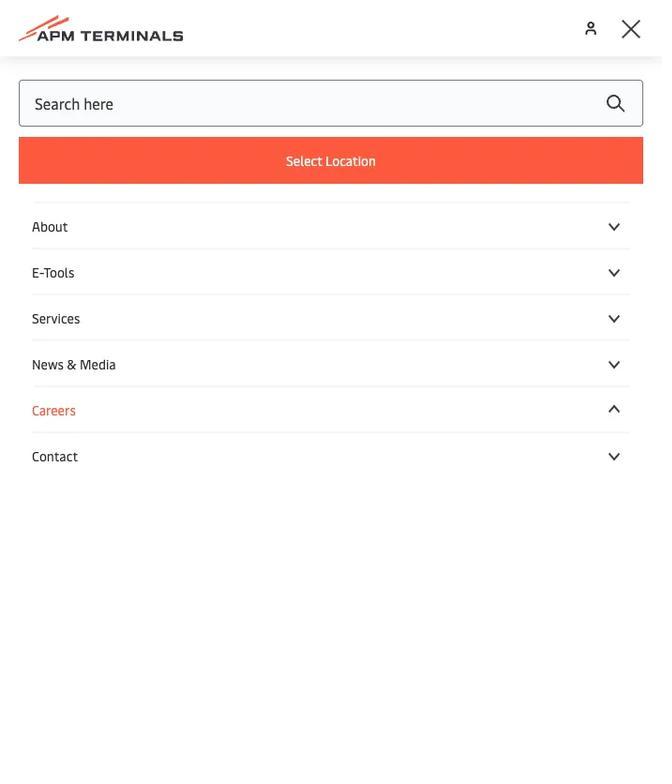 Task type: vqa. For each thing, say whether or not it's contained in the screenshot.
Los
no



Task type: describe. For each thing, give the bounding box(es) containing it.
lifting
[[30, 450, 115, 490]]

e-
[[32, 263, 44, 281]]

e-tools button
[[32, 263, 631, 281]]

<
[[35, 399, 41, 417]]

careers button
[[32, 401, 631, 419]]

select location button
[[19, 137, 644, 184]]

&
[[67, 355, 77, 373]]

home
[[86, 399, 121, 417]]

about button
[[32, 217, 631, 235]]

< global home
[[35, 399, 121, 417]]

services
[[32, 309, 80, 327]]

contact
[[32, 447, 78, 465]]

of
[[302, 450, 330, 490]]

careers
[[32, 401, 76, 419]]

global
[[45, 399, 82, 417]]

contact button
[[32, 447, 631, 465]]

Global search search field
[[19, 80, 644, 127]]

select
[[286, 152, 322, 169]]



Task type: locate. For each thing, give the bounding box(es) containing it.
None submit
[[587, 80, 644, 127]]

e-tools
[[32, 263, 74, 281]]

efficiency
[[338, 450, 467, 490]]

news & media button
[[32, 355, 631, 373]]

news
[[32, 355, 64, 373]]

global home link
[[45, 399, 121, 417]]

way of working image
[[0, 56, 663, 394]]

services button
[[32, 309, 631, 327]]

location
[[326, 152, 376, 169]]

select location
[[286, 152, 376, 169]]

tools
[[44, 263, 74, 281]]

standard
[[174, 450, 294, 490]]

lifting the standard of efficiency
[[30, 450, 467, 490]]

media
[[80, 355, 116, 373]]

about
[[32, 217, 68, 235]]

the
[[122, 450, 166, 490]]

news & media
[[32, 355, 116, 373]]



